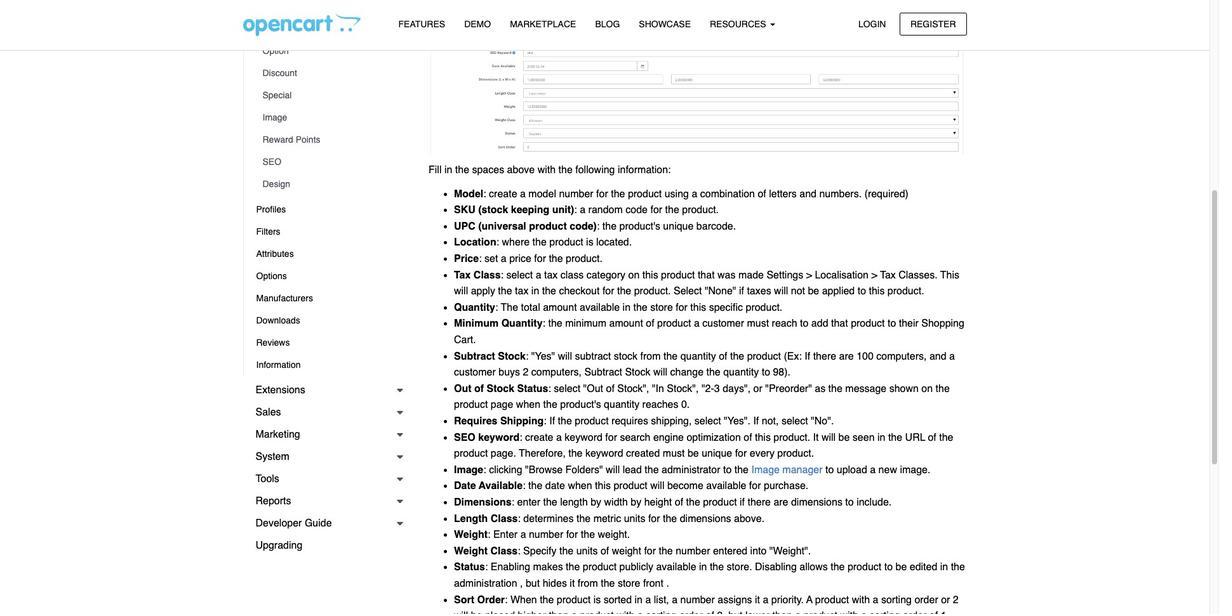 Task type: locate. For each thing, give the bounding box(es) containing it.
1 horizontal spatial amount
[[609, 318, 643, 330]]

product down seo keyword
[[454, 449, 488, 460]]

1 horizontal spatial if
[[754, 416, 759, 427]]

the right allows
[[831, 562, 845, 574]]

to left include.
[[846, 497, 854, 509]]

: up the 'administration'
[[485, 562, 488, 574]]

0 horizontal spatial if
[[550, 416, 555, 427]]

: up the
[[501, 270, 504, 281]]

2 tax from the left
[[880, 270, 896, 281]]

option link
[[250, 40, 410, 62]]

0 horizontal spatial quantity
[[604, 400, 640, 411]]

1 vertical spatial stock
[[625, 367, 651, 379]]

1 horizontal spatial that
[[831, 318, 848, 330]]

select down the price
[[507, 270, 533, 281]]

will inside : when the product is sorted in a list, a number assigns it a priority. a product with a sorting order or 2 will be placed higher than a product with a sorting order of 3, but lower than a product with a sorting order of 1.
[[454, 611, 468, 615]]

in inside : create a keyword for search engine optimization of this product. it will be seen in the url of the product page. therefore, the keyword created must be unique for every product.
[[878, 432, 886, 444]]

: inside : select a tax class category on this product that was made settings > localisation > tax classes. this will apply the tax in the checkout for the product. select "none" if taxes will not be applied to this product.
[[501, 270, 504, 281]]

will
[[454, 286, 468, 297], [774, 286, 788, 297], [558, 351, 572, 362], [654, 367, 668, 379], [822, 432, 836, 444], [606, 465, 620, 476], [651, 481, 665, 492], [454, 611, 468, 615]]

in right edited
[[941, 562, 948, 574]]

status
[[517, 384, 548, 395], [454, 562, 485, 574]]

2 vertical spatial available
[[656, 562, 697, 574]]

therefore,
[[519, 449, 566, 460]]

the up the
[[498, 286, 512, 297]]

new
[[879, 465, 897, 476]]

the down the optimization
[[735, 465, 749, 476]]

0 horizontal spatial store
[[618, 579, 641, 590]]

1 vertical spatial are
[[774, 497, 789, 509]]

: left "yes"
[[526, 351, 529, 362]]

product's inside the model : create a model number for the product using a combination of letters and numbers. (required) sku (stock keeping unit) : a random code for the product. upc (universal product code) : the product's unique barcode. location : where the product is located. price : set a price for the product.
[[620, 221, 661, 232]]

applied
[[822, 286, 855, 297]]

0 horizontal spatial unique
[[663, 221, 694, 232]]

there inside : "yes" will subtract stock from the quantity of the product (ex: if there are 100 computers, and a customer buys 2 computers, subtract stock will change the quantity to 98).
[[813, 351, 837, 362]]

1 horizontal spatial image
[[454, 465, 484, 476]]

there up above. on the bottom right of page
[[748, 497, 771, 509]]

create up therefore, on the bottom left of page
[[525, 432, 554, 444]]

or inside : when the product is sorted in a list, a number assigns it a priority. a product with a sorting order or 2 will be placed higher than a product with a sorting order of 3, but lower than a product with a sorting order of 1.
[[941, 595, 951, 606]]

are down purchase.
[[774, 497, 789, 509]]

are inside 'image : clicking "browse folders" will lead the administrator to the image manager to upload a new image. date available : the date when this product will become available for purchase. dimensions : enter the length by width by height of the product if there are dimensions to include. length class : determines the metric units for the dimensions above. weight : enter a number for the weight. weight class : specify the units of weight for the number entered into "weight".'
[[774, 497, 789, 509]]

0 vertical spatial from
[[641, 351, 661, 362]]

2 > from the left
[[872, 270, 878, 281]]

shipping
[[500, 416, 544, 427]]

in right seen
[[878, 432, 886, 444]]

stock down stock
[[625, 367, 651, 379]]

0 horizontal spatial stock",
[[618, 384, 649, 395]]

in down category
[[623, 302, 631, 314]]

0 vertical spatial stock
[[498, 351, 526, 362]]

or up 1.
[[941, 595, 951, 606]]

: down (universal
[[497, 237, 499, 249]]

1 horizontal spatial seo
[[454, 432, 476, 444]]

number inside : when the product is sorted in a list, a number assigns it a priority. a product with a sorting order or 2 will be placed higher than a product with a sorting order of 3, but lower than a product with a sorting order of 1.
[[681, 595, 715, 606]]

this inside : create a keyword for search engine optimization of this product. it will be seen in the url of the product page. therefore, the keyword created must be unique for every product.
[[755, 432, 771, 444]]

: up enter
[[523, 481, 526, 492]]

quantity up minimum
[[454, 302, 495, 314]]

0 vertical spatial if
[[739, 286, 744, 297]]

2 vertical spatial quantity
[[604, 400, 640, 411]]

lead
[[623, 465, 642, 476]]

store down publicly
[[618, 579, 641, 590]]

will left apply
[[454, 286, 468, 297]]

quantity down the total
[[502, 318, 543, 330]]

that left was
[[698, 270, 715, 281]]

0 vertical spatial is
[[586, 237, 594, 249]]

to inside : select a tax class category on this product that was made settings > localisation > tax classes. this will apply the tax in the checkout for the product. select "none" if taxes will not be applied to this product.
[[858, 286, 866, 297]]

must
[[747, 318, 769, 330], [663, 449, 685, 460]]

1 vertical spatial there
[[748, 497, 771, 509]]

from inside : "yes" will subtract stock from the quantity of the product (ex: if there are 100 computers, and a customer buys 2 computers, subtract stock will change the quantity to 98).
[[641, 351, 661, 362]]

checkout
[[559, 286, 600, 297]]

0 horizontal spatial on
[[629, 270, 640, 281]]

if right (ex:
[[805, 351, 811, 362]]

0 horizontal spatial it
[[570, 579, 575, 590]]

1 horizontal spatial are
[[839, 351, 854, 362]]

product.
[[682, 205, 719, 216], [566, 253, 603, 265], [634, 286, 671, 297], [888, 286, 925, 297], [746, 302, 783, 314], [774, 432, 811, 444], [778, 449, 814, 460]]

product
[[628, 188, 662, 200], [529, 221, 567, 232], [550, 237, 584, 249], [661, 270, 695, 281], [657, 318, 691, 330], [851, 318, 885, 330], [747, 351, 781, 362], [454, 400, 488, 411], [575, 416, 609, 427], [454, 449, 488, 460], [614, 481, 648, 492], [703, 497, 737, 509], [583, 562, 617, 574], [848, 562, 882, 574], [557, 595, 591, 606], [815, 595, 849, 606], [580, 611, 614, 615], [804, 611, 838, 615]]

class
[[474, 270, 501, 281], [491, 514, 518, 525], [491, 546, 518, 558]]

1 horizontal spatial must
[[747, 318, 769, 330]]

.
[[667, 579, 669, 590]]

sorting
[[882, 595, 912, 606], [646, 611, 677, 615], [870, 611, 900, 615]]

0 vertical spatial unique
[[663, 221, 694, 232]]

of down : the minimum amount of product a customer must reach to add that product to their shopping cart.
[[719, 351, 728, 362]]

1 horizontal spatial units
[[624, 514, 646, 525]]

2 horizontal spatial if
[[805, 351, 811, 362]]

1 vertical spatial available
[[707, 481, 747, 492]]

price
[[454, 253, 479, 265]]

the up class
[[549, 253, 563, 265]]

1 vertical spatial class
[[491, 514, 518, 525]]

seo for seo keyword
[[454, 432, 476, 444]]

demo
[[464, 19, 491, 29]]

in inside : select a tax class category on this product that was made settings > localisation > tax classes. this will apply the tax in the checkout for the product. select "none" if taxes will not be applied to this product.
[[532, 286, 539, 297]]

1 vertical spatial it
[[755, 595, 760, 606]]

where
[[502, 237, 530, 249]]

1 horizontal spatial unique
[[702, 449, 733, 460]]

number down : enabling makes the product publicly available in the store. disabling allows the product to be edited in the administration , but hides it from the store front .
[[681, 595, 715, 606]]

using
[[665, 188, 689, 200]]

1 vertical spatial is
[[594, 595, 601, 606]]

marketing
[[256, 429, 300, 441]]

0 horizontal spatial or
[[754, 384, 763, 395]]

edited
[[910, 562, 938, 574]]

total
[[521, 302, 540, 314]]

1 vertical spatial 2
[[953, 595, 959, 606]]

status down the buys
[[517, 384, 548, 395]]

2 vertical spatial stock
[[487, 384, 515, 395]]

seo up design
[[263, 157, 281, 167]]

1 vertical spatial and
[[930, 351, 947, 362]]

1 by from the left
[[591, 497, 602, 509]]

98).
[[773, 367, 791, 379]]

0 horizontal spatial quantity
[[454, 302, 495, 314]]

1 horizontal spatial >
[[872, 270, 878, 281]]

for left purchase.
[[749, 481, 761, 492]]

0 horizontal spatial must
[[663, 449, 685, 460]]

date
[[454, 481, 476, 492]]

are left 100
[[839, 351, 854, 362]]

reviews link
[[244, 332, 410, 354]]

0 vertical spatial when
[[516, 400, 541, 411]]

: inside : the minimum amount of product a customer must reach to add that product to their shopping cart.
[[543, 318, 546, 330]]

available inside : enabling makes the product publicly available in the store. disabling allows the product to be edited in the administration , but hides it from the store front .
[[656, 562, 697, 574]]

but inside : when the product is sorted in a list, a number assigns it a priority. a product with a sorting order or 2 will be placed higher than a product with a sorting order of 3, but lower than a product with a sorting order of 1.
[[729, 611, 743, 615]]

1 horizontal spatial store
[[651, 302, 673, 314]]

information:
[[618, 164, 671, 176]]

minimum
[[454, 318, 499, 330]]

be left seen
[[839, 432, 850, 444]]

"none"
[[705, 286, 737, 297]]

this
[[643, 270, 658, 281], [869, 286, 885, 297], [691, 302, 706, 314], [755, 432, 771, 444], [595, 481, 611, 492]]

the down random
[[603, 221, 617, 232]]

0 horizontal spatial >
[[806, 270, 812, 281]]

1 vertical spatial subtract
[[585, 367, 622, 379]]

if inside : "yes" will subtract stock from the quantity of the product (ex: if there are 100 computers, and a customer buys 2 computers, subtract stock will change the quantity to 98).
[[805, 351, 811, 362]]

"preorder"
[[766, 384, 812, 395]]

links
[[263, 1, 283, 11]]

1 vertical spatial must
[[663, 449, 685, 460]]

2 horizontal spatial available
[[707, 481, 747, 492]]

login
[[859, 19, 886, 29]]

1 vertical spatial computers,
[[532, 367, 582, 379]]

select left "out
[[554, 384, 581, 395]]

was
[[718, 270, 736, 281]]

will inside : create a keyword for search engine optimization of this product. it will be seen in the url of the product page. therefore, the keyword created must be unique for every product.
[[822, 432, 836, 444]]

the
[[455, 164, 469, 176], [559, 164, 573, 176], [611, 188, 625, 200], [665, 205, 680, 216], [603, 221, 617, 232], [533, 237, 547, 249], [549, 253, 563, 265], [498, 286, 512, 297], [542, 286, 556, 297], [617, 286, 632, 297], [634, 302, 648, 314], [548, 318, 563, 330], [664, 351, 678, 362], [730, 351, 745, 362], [707, 367, 721, 379], [829, 384, 843, 395], [936, 384, 950, 395], [543, 400, 558, 411], [558, 416, 572, 427], [889, 432, 903, 444], [940, 432, 954, 444], [569, 449, 583, 460], [645, 465, 659, 476], [735, 465, 749, 476], [529, 481, 543, 492], [543, 497, 558, 509], [686, 497, 700, 509], [577, 514, 591, 525], [663, 514, 677, 525], [581, 530, 595, 541], [560, 546, 574, 558], [659, 546, 673, 558], [566, 562, 580, 574], [710, 562, 724, 574], [831, 562, 845, 574], [951, 562, 965, 574], [601, 579, 615, 590], [540, 595, 554, 606]]

product's down "out
[[560, 400, 601, 411]]

0 horizontal spatial customer
[[454, 367, 496, 379]]

tools
[[256, 474, 279, 485]]

keyword
[[478, 432, 520, 444], [565, 432, 603, 444], [586, 449, 623, 460]]

a inside : "yes" will subtract stock from the quantity of the product (ex: if there are 100 computers, and a customer buys 2 computers, subtract stock will change the quantity to 98).
[[950, 351, 955, 362]]

but down assigns
[[729, 611, 743, 615]]

front
[[643, 579, 664, 590]]

unique down the optimization
[[702, 449, 733, 460]]

0 horizontal spatial units
[[577, 546, 598, 558]]

stock
[[614, 351, 638, 362]]

: left enter
[[512, 497, 515, 509]]

subtract inside : "yes" will subtract stock from the quantity of the product (ex: if there are 100 computers, and a customer buys 2 computers, subtract stock will change the quantity to 98).
[[585, 367, 622, 379]]

than down priority.
[[773, 611, 793, 615]]

1 horizontal spatial and
[[930, 351, 947, 362]]

0 horizontal spatial subtract
[[454, 351, 495, 362]]

store
[[651, 302, 673, 314], [618, 579, 641, 590]]

fill in the spaces above with the following information:
[[429, 164, 671, 176]]

product. up barcode. at top right
[[682, 205, 719, 216]]

0 vertical spatial seo
[[263, 157, 281, 167]]

status up the 'administration'
[[454, 562, 485, 574]]

from right stock
[[641, 351, 661, 362]]

dimensions down become
[[680, 514, 732, 525]]

code)
[[570, 221, 597, 232]]

amount down quantity : the total amount available in the store for this specific product.
[[609, 318, 643, 330]]

to right applied
[[858, 286, 866, 297]]

0 horizontal spatial that
[[698, 270, 715, 281]]

available down administrator
[[707, 481, 747, 492]]

0 horizontal spatial there
[[748, 497, 771, 509]]

: inside : "yes" will subtract stock from the quantity of the product (ex: if there are 100 computers, and a customer buys 2 computers, subtract stock will change the quantity to 98).
[[526, 351, 529, 362]]

select inside : select a tax class category on this product that was made settings > localisation > tax classes. this will apply the tax in the checkout for the product. select "none" if taxes will not be applied to this product.
[[507, 270, 533, 281]]

(required)
[[865, 188, 909, 200]]

1 horizontal spatial available
[[656, 562, 697, 574]]

of inside : the minimum amount of product a customer must reach to add that product to their shopping cart.
[[646, 318, 655, 330]]

developer
[[256, 518, 302, 530]]

the up change
[[664, 351, 678, 362]]

as
[[815, 384, 826, 395]]

that inside : the minimum amount of product a customer must reach to add that product to their shopping cart.
[[831, 318, 848, 330]]

location
[[454, 237, 497, 249]]

is down code)
[[586, 237, 594, 249]]

when down folders"
[[568, 481, 592, 492]]

it inside : enabling makes the product publicly available in the store. disabling allows the product to be edited in the administration , but hides it from the store front .
[[570, 579, 575, 590]]

are inside : "yes" will subtract stock from the quantity of the product (ex: if there are 100 computers, and a customer buys 2 computers, subtract stock will change the quantity to 98).
[[839, 351, 854, 362]]

metric
[[594, 514, 621, 525]]

tax inside : select a tax class category on this product that was made settings > localisation > tax classes. this will apply the tax in the checkout for the product. select "none" if taxes will not be applied to this product.
[[880, 270, 896, 281]]

for
[[596, 188, 608, 200], [651, 205, 663, 216], [534, 253, 546, 265], [603, 286, 615, 297], [676, 302, 688, 314], [606, 432, 617, 444], [735, 449, 747, 460], [749, 481, 761, 492], [648, 514, 660, 525], [566, 530, 578, 541], [644, 546, 656, 558]]

out of stock status
[[454, 384, 548, 395]]

the down hides
[[540, 595, 554, 606]]

the up therefore, on the bottom left of page
[[558, 416, 572, 427]]

is inside : when the product is sorted in a list, a number assigns it a priority. a product with a sorting order or 2 will be placed higher than a product with a sorting order of 3, but lower than a product with a sorting order of 1.
[[594, 595, 601, 606]]

if inside 'image : clicking "browse folders" will lead the administrator to the image manager to upload a new image. date available : the date when this product will become available for purchase. dimensions : enter the length by width by height of the product if there are dimensions to include. length class : determines the metric units for the dimensions above. weight : enter a number for the weight. weight class : specify the units of weight for the number entered into "weight".'
[[740, 497, 745, 509]]

1 horizontal spatial stock",
[[667, 384, 699, 395]]

0 horizontal spatial tax
[[515, 286, 529, 297]]

: up placed
[[505, 595, 508, 606]]

image : clicking "browse folders" will lead the administrator to the image manager to upload a new image. date available : the date when this product will become available for purchase. dimensions : enter the length by width by height of the product if there are dimensions to include. length class : determines the metric units for the dimensions above. weight : enter a number for the weight. weight class : specify the units of weight for the number entered into "weight".
[[454, 465, 931, 558]]

0 vertical spatial class
[[474, 270, 501, 281]]

that inside : select a tax class category on this product that was made settings > localisation > tax classes. this will apply the tax in the checkout for the product. select "none" if taxes will not be applied to this product.
[[698, 270, 715, 281]]

0 horizontal spatial seo
[[263, 157, 281, 167]]

2 inside : "yes" will subtract stock from the quantity of the product (ex: if there are 100 computers, and a customer buys 2 computers, subtract stock will change the quantity to 98).
[[523, 367, 529, 379]]

0 horizontal spatial create
[[489, 188, 517, 200]]

following
[[576, 164, 615, 176]]

or inside : select "out of stock", "in stock", "2-3 days", or "preorder" as the message shown on the product page when the product's quantity reaches 0.
[[754, 384, 763, 395]]

0 vertical spatial there
[[813, 351, 837, 362]]

administration
[[454, 579, 517, 590]]

sorting down edited
[[882, 595, 912, 606]]

1 vertical spatial quantity
[[502, 318, 543, 330]]

is left sorted
[[594, 595, 601, 606]]

unique
[[663, 221, 694, 232], [702, 449, 733, 460]]

0 horizontal spatial but
[[526, 579, 540, 590]]

1 vertical spatial that
[[831, 318, 848, 330]]

unique inside : create a keyword for search engine optimization of this product. it will be seen in the url of the product page. therefore, the keyword created must be unique for every product.
[[702, 449, 733, 460]]

0 vertical spatial create
[[489, 188, 517, 200]]

1 horizontal spatial than
[[773, 611, 793, 615]]

0 vertical spatial product's
[[620, 221, 661, 232]]

select up the optimization
[[695, 416, 721, 427]]

:
[[484, 188, 486, 200], [574, 205, 577, 216], [597, 221, 600, 232], [497, 237, 499, 249], [479, 253, 482, 265], [501, 270, 504, 281], [495, 302, 498, 314], [543, 318, 546, 330], [526, 351, 529, 362], [548, 384, 551, 395], [544, 416, 547, 427], [520, 432, 523, 444], [484, 465, 486, 476], [523, 481, 526, 492], [512, 497, 515, 509], [518, 514, 521, 525], [488, 530, 491, 541], [518, 546, 521, 558], [485, 562, 488, 574], [505, 595, 508, 606]]

1 horizontal spatial tax
[[544, 270, 558, 281]]

if
[[805, 351, 811, 362], [550, 416, 555, 427], [754, 416, 759, 427]]

showcase link
[[630, 13, 701, 36]]

store down : select a tax class category on this product that was made settings > localisation > tax classes. this will apply the tax in the checkout for the product. select "none" if taxes will not be applied to this product. at top
[[651, 302, 673, 314]]

image
[[263, 112, 287, 123], [454, 465, 484, 476], [752, 465, 780, 476]]

shown
[[890, 384, 919, 395]]

0 horizontal spatial and
[[800, 188, 817, 200]]

stock
[[498, 351, 526, 362], [625, 367, 651, 379], [487, 384, 515, 395]]

a inside : create a keyword for search engine optimization of this product. it will be seen in the url of the product page. therefore, the keyword created must be unique for every product.
[[556, 432, 562, 444]]

must left reach
[[747, 318, 769, 330]]

it inside : when the product is sorted in a list, a number assigns it a priority. a product with a sorting order or 2 will be placed higher than a product with a sorting order of 3, but lower than a product with a sorting order of 1.
[[755, 595, 760, 606]]

product down sorted
[[580, 611, 614, 615]]

dimensions down purchase.
[[791, 497, 843, 509]]

0 horizontal spatial by
[[591, 497, 602, 509]]

1 tax from the left
[[454, 270, 471, 281]]

0 vertical spatial status
[[517, 384, 548, 395]]

(universal
[[478, 221, 526, 232]]

the inside : when the product is sorted in a list, a number assigns it a priority. a product with a sorting order or 2 will be placed higher than a product with a sorting order of 3, but lower than a product with a sorting order of 1.
[[540, 595, 554, 606]]

1 horizontal spatial tax
[[880, 270, 896, 281]]

is inside the model : create a model number for the product using a combination of letters and numbers. (required) sku (stock keeping unit) : a random code for the product. upc (universal product code) : the product's unique barcode. location : where the product is located. price : set a price for the product.
[[586, 237, 594, 249]]

lower
[[746, 611, 770, 615]]

available up minimum
[[580, 302, 620, 314]]

it
[[570, 579, 575, 590], [755, 595, 760, 606]]

there
[[813, 351, 837, 362], [748, 497, 771, 509]]

image down special
[[263, 112, 287, 123]]

0 vertical spatial 2
[[523, 367, 529, 379]]

0 horizontal spatial amount
[[543, 302, 577, 314]]

0 horizontal spatial from
[[578, 579, 598, 590]]

the right where
[[533, 237, 547, 249]]

1 horizontal spatial on
[[922, 384, 933, 395]]

2 than from the left
[[773, 611, 793, 615]]

1 vertical spatial from
[[578, 579, 598, 590]]

by
[[591, 497, 602, 509], [631, 497, 642, 509]]

attribute link
[[250, 18, 410, 40]]

0 horizontal spatial when
[[516, 400, 541, 411]]

1 vertical spatial but
[[729, 611, 743, 615]]

their
[[899, 318, 919, 330]]

be left edited
[[896, 562, 907, 574]]

on right shown
[[922, 384, 933, 395]]

of inside the model : create a model number for the product using a combination of letters and numbers. (required) sku (stock keeping unit) : a random code for the product. upc (universal product code) : the product's unique barcode. location : where the product is located. price : set a price for the product.
[[758, 188, 767, 200]]

create inside : create a keyword for search engine optimization of this product. it will be seen in the url of the product page. therefore, the keyword created must be unique for every product.
[[525, 432, 554, 444]]

message
[[846, 384, 887, 395]]

to left 98).
[[762, 367, 771, 379]]

be up administrator
[[688, 449, 699, 460]]

1 vertical spatial unique
[[702, 449, 733, 460]]

resources link
[[701, 13, 785, 36]]

customer up 'out'
[[454, 367, 496, 379]]

the up sorted
[[601, 579, 615, 590]]

must inside : the minimum amount of product a customer must reach to add that product to their shopping cart.
[[747, 318, 769, 330]]

on inside : select "out of stock", "in stock", "2-3 days", or "preorder" as the message shown on the product page when the product's quantity reaches 0.
[[922, 384, 933, 395]]

1 horizontal spatial dimensions
[[791, 497, 843, 509]]

from inside : enabling makes the product publicly available in the store. disabling allows the product to be edited in the administration , but hides it from the store front .
[[578, 579, 598, 590]]

filters
[[256, 227, 281, 237]]

1 horizontal spatial when
[[568, 481, 592, 492]]

for down select
[[676, 302, 688, 314]]

stock",
[[618, 384, 649, 395], [667, 384, 699, 395]]

created
[[626, 449, 660, 460]]

sort order
[[454, 595, 505, 606]]

to inside : enabling makes the product publicly available in the store. disabling allows the product to be edited in the administration , but hides it from the store front .
[[885, 562, 893, 574]]

product right allows
[[848, 562, 882, 574]]

weight
[[612, 546, 642, 558]]

image inside image link
[[263, 112, 287, 123]]

the up stock
[[634, 302, 648, 314]]

upc
[[454, 221, 476, 232]]

0 vertical spatial units
[[624, 514, 646, 525]]

width
[[604, 497, 628, 509]]

page
[[491, 400, 513, 411]]

engine
[[654, 432, 684, 444]]

0 vertical spatial subtract
[[454, 351, 495, 362]]

1 horizontal spatial product's
[[620, 221, 661, 232]]

the down entered
[[710, 562, 724, 574]]

on
[[629, 270, 640, 281], [922, 384, 933, 395]]

1 horizontal spatial it
[[755, 595, 760, 606]]

0 vertical spatial customer
[[703, 318, 744, 330]]

when
[[516, 400, 541, 411], [568, 481, 592, 492]]

1 horizontal spatial customer
[[703, 318, 744, 330]]

adding products data image
[[429, 0, 967, 154]]

image for image : clicking "browse folders" will lead the administrator to the image manager to upload a new image. date available : the date when this product will become available for purchase. dimensions : enter the length by width by height of the product if there are dimensions to include. length class : determines the metric units for the dimensions above. weight : enter a number for the weight. weight class : specify the units of weight for the number entered into "weight".
[[454, 465, 484, 476]]

be right not
[[808, 286, 820, 297]]

subtract stock
[[454, 351, 526, 362]]

seen
[[853, 432, 875, 444]]

will down settings
[[774, 286, 788, 297]]

register link
[[900, 12, 967, 36]]

0 vertical spatial and
[[800, 188, 817, 200]]

downloads link
[[244, 310, 410, 332]]

create
[[489, 188, 517, 200], [525, 432, 554, 444]]

0 vertical spatial weight
[[454, 530, 488, 541]]

reports link
[[243, 491, 410, 513]]

seo
[[263, 157, 281, 167], [454, 432, 476, 444]]

guide
[[305, 518, 332, 530]]

1 vertical spatial store
[[618, 579, 641, 590]]

1 vertical spatial seo
[[454, 432, 476, 444]]

for down category
[[603, 286, 615, 297]]

0 vertical spatial amount
[[543, 302, 577, 314]]

seo down requires
[[454, 432, 476, 444]]

filters link
[[244, 221, 410, 243]]

0 horizontal spatial image
[[263, 112, 287, 123]]

enter
[[494, 530, 518, 541]]



Task type: vqa. For each thing, say whether or not it's contained in the screenshot.
stay
no



Task type: describe. For each thing, give the bounding box(es) containing it.
stock inside : "yes" will subtract stock from the quantity of the product (ex: if there are 100 computers, and a customer buys 2 computers, subtract stock will change the quantity to 98).
[[625, 367, 651, 379]]

list,
[[654, 595, 669, 606]]

system link
[[243, 447, 410, 469]]

the up model
[[455, 164, 469, 176]]

quantity : the total amount available in the store for this specific product.
[[454, 302, 783, 314]]

assigns
[[718, 595, 752, 606]]

product. left select
[[634, 286, 671, 297]]

: up therefore, on the bottom left of page
[[544, 416, 547, 427]]

links link
[[250, 0, 410, 18]]

numbers.
[[820, 188, 862, 200]]

product up 100
[[851, 318, 885, 330]]

register
[[911, 19, 956, 29]]

1 vertical spatial units
[[577, 546, 598, 558]]

blog link
[[586, 13, 630, 36]]

for right the price
[[534, 253, 546, 265]]

seo for seo
[[263, 157, 281, 167]]

quantity inside : select "out of stock", "in stock", "2-3 days", or "preorder" as the message shown on the product page when the product's quantity reaches 0.
[[604, 400, 640, 411]]

product inside : select a tax class category on this product that was made settings > localisation > tax classes. this will apply the tax in the checkout for the product. select "none" if taxes will not be applied to this product.
[[661, 270, 695, 281]]

the inside : the minimum amount of product a customer must reach to add that product to their shopping cart.
[[548, 318, 563, 330]]

the up random
[[611, 188, 625, 200]]

opencart - open source shopping cart solution image
[[243, 13, 360, 36]]

out
[[454, 384, 472, 395]]

will right "yes"
[[558, 351, 572, 362]]

attributes link
[[244, 243, 410, 266]]

features
[[399, 19, 445, 29]]

must inside : create a keyword for search engine optimization of this product. it will be seen in the url of the product page. therefore, the keyword created must be unique for every product.
[[663, 449, 685, 460]]

upgrading link
[[243, 535, 410, 558]]

create inside the model : create a model number for the product using a combination of letters and numbers. (required) sku (stock keeping unit) : a random code for the product. upc (universal product code) : the product's unique barcode. location : where the product is located. price : set a price for the product.
[[489, 188, 517, 200]]

the left url
[[889, 432, 903, 444]]

marketplace link
[[501, 13, 586, 36]]

the up shipping
[[543, 400, 558, 411]]

taxes
[[747, 286, 772, 297]]

profiles
[[256, 205, 286, 215]]

for down determines
[[566, 530, 578, 541]]

order
[[477, 595, 505, 606]]

spaces
[[472, 164, 504, 176]]

marketplace
[[510, 19, 576, 29]]

reward
[[263, 135, 293, 145]]

the right shown
[[936, 384, 950, 395]]

in inside : when the product is sorted in a list, a number assigns it a priority. a product with a sorting order or 2 will be placed higher than a product with a sorting order of 3, but lower than a product with a sorting order of 1.
[[635, 595, 643, 606]]

: left enter in the bottom of the page
[[488, 530, 491, 541]]

: inside : enabling makes the product publicly available in the store. disabling allows the product to be edited in the administration , but hides it from the store front .
[[485, 562, 488, 574]]

the right as
[[829, 384, 843, 395]]

1 > from the left
[[806, 270, 812, 281]]

1 than from the left
[[549, 611, 569, 615]]

special link
[[250, 84, 410, 107]]

the up enter
[[529, 481, 543, 492]]

apply
[[471, 286, 495, 297]]

url
[[906, 432, 926, 444]]

date
[[546, 481, 565, 492]]

amount inside : the minimum amount of product a customer must reach to add that product to their shopping cart.
[[609, 318, 643, 330]]

on inside : select a tax class category on this product that was made settings > localisation > tax classes. this will apply the tax in the checkout for the product. select "none" if taxes will not be applied to this product.
[[629, 270, 640, 281]]

to left add
[[800, 318, 809, 330]]

order left 3,
[[680, 611, 703, 615]]

: "yes" will subtract stock from the quantity of the product (ex: if there are 100 computers, and a customer buys 2 computers, subtract stock will change the quantity to 98).
[[454, 351, 955, 379]]

features link
[[389, 13, 455, 36]]

will left lead
[[606, 465, 620, 476]]

product. up class
[[566, 253, 603, 265]]

number up : enabling makes the product publicly available in the store. disabling allows the product to be edited in the administration , but hides it from the store front .
[[676, 546, 710, 558]]

product's inside : select "out of stock", "in stock", "2-3 days", or "preorder" as the message shown on the product page when the product's quantity reaches 0.
[[560, 400, 601, 411]]

2 horizontal spatial image
[[752, 465, 780, 476]]

demo link
[[455, 13, 501, 36]]

discount
[[263, 68, 297, 78]]

of down weight.
[[601, 546, 609, 558]]

2 by from the left
[[631, 497, 642, 509]]

model : create a model number for the product using a combination of letters and numbers. (required) sku (stock keeping unit) : a random code for the product. upc (universal product code) : the product's unique barcode. location : where the product is located. price : set a price for the product.
[[454, 188, 909, 265]]

to inside : "yes" will subtract stock from the quantity of the product (ex: if there are 100 computers, and a customer buys 2 computers, subtract stock will change the quantity to 98).
[[762, 367, 771, 379]]

sales
[[256, 407, 281, 419]]

the down using
[[665, 205, 680, 216]]

in right the fill
[[445, 164, 452, 176]]

the up days",
[[730, 351, 745, 362]]

store.
[[727, 562, 752, 574]]

attribute
[[263, 24, 296, 34]]

be inside : enabling makes the product publicly available in the store. disabling allows the product to be edited in the administration , but hides it from the store front .
[[896, 562, 907, 574]]

category
[[587, 270, 626, 281]]

for up publicly
[[644, 546, 656, 558]]

design link
[[250, 173, 410, 196]]

unique inside the model : create a model number for the product using a combination of letters and numbers. (required) sku (stock keeping unit) : a random code for the product. upc (universal product code) : the product's unique barcode. location : where the product is located. price : set a price for the product.
[[663, 221, 694, 232]]

product inside : "yes" will subtract stock from the quantity of the product (ex: if there are 100 computers, and a customer buys 2 computers, subtract stock will change the quantity to 98).
[[747, 351, 781, 362]]

a inside : the minimum amount of product a customer must reach to add that product to their shopping cart.
[[694, 318, 700, 330]]

subtract
[[575, 351, 611, 362]]

be inside : when the product is sorted in a list, a number assigns it a priority. a product with a sorting order or 2 will be placed higher than a product with a sorting order of 3, but lower than a product with a sorting order of 1.
[[471, 611, 482, 615]]

1.
[[941, 611, 950, 615]]

of left 1.
[[930, 611, 938, 615]]

the up folders"
[[569, 449, 583, 460]]

0 vertical spatial dimensions
[[791, 497, 843, 509]]

blog
[[595, 19, 620, 29]]

the down become
[[686, 497, 700, 509]]

the up determines
[[543, 497, 558, 509]]

and inside : "yes" will subtract stock from the quantity of the product (ex: if there are 100 computers, and a customer buys 2 computers, subtract stock will change the quantity to 98).
[[930, 351, 947, 362]]

in left store.
[[699, 562, 707, 574]]

order left 1.
[[903, 611, 927, 615]]

customer inside : "yes" will subtract stock from the quantity of the product (ex: if there are 100 computers, and a customer buys 2 computers, subtract stock will change the quantity to 98).
[[454, 367, 496, 379]]

: up code)
[[574, 205, 577, 216]]

(stock
[[478, 205, 508, 216]]

2 stock", from the left
[[667, 384, 699, 395]]

number down determines
[[529, 530, 564, 541]]

of down ""yes"."
[[744, 432, 752, 444]]

select right the not,
[[782, 416, 808, 427]]

1 vertical spatial tax
[[515, 286, 529, 297]]

number inside the model : create a model number for the product using a combination of letters and numbers. (required) sku (stock keeping unit) : a random code for the product. upc (universal product code) : the product's unique barcode. location : where the product is located. price : set a price for the product.
[[559, 188, 594, 200]]

the down metric
[[581, 530, 595, 541]]

higher
[[518, 611, 546, 615]]

this right applied
[[869, 286, 885, 297]]

sales link
[[243, 402, 410, 424]]

0 horizontal spatial status
[[454, 562, 485, 574]]

attributes
[[256, 249, 294, 259]]

select inside : select "out of stock", "in stock", "2-3 days", or "preorder" as the message shown on the product page when the product's quantity reaches 0.
[[554, 384, 581, 395]]

letters
[[769, 188, 797, 200]]

1 horizontal spatial computers,
[[877, 351, 927, 362]]

the up 3 on the right bottom of page
[[707, 367, 721, 379]]

shopping
[[922, 318, 965, 330]]

: up (stock
[[484, 188, 486, 200]]

product up above. on the bottom right of page
[[703, 497, 737, 509]]

product. down taxes
[[746, 302, 783, 314]]

product down code)
[[550, 237, 584, 249]]

product right a on the right of page
[[815, 595, 849, 606]]

the right edited
[[951, 562, 965, 574]]

will up height
[[651, 481, 665, 492]]

extensions link
[[243, 380, 410, 402]]

1 horizontal spatial quantity
[[502, 318, 543, 330]]

length
[[454, 514, 488, 525]]

but inside : enabling makes the product publicly available in the store. disabling allows the product to be edited in the administration , but hides it from the store front .
[[526, 579, 540, 590]]

image.
[[900, 465, 931, 476]]

for left the search
[[606, 432, 617, 444]]

1 vertical spatial quantity
[[724, 367, 759, 379]]

1 weight from the top
[[454, 530, 488, 541]]

2 vertical spatial class
[[491, 546, 518, 558]]

1 vertical spatial dimensions
[[680, 514, 732, 525]]

1 stock", from the left
[[618, 384, 649, 395]]

image for image
[[263, 112, 287, 123]]

this inside 'image : clicking "browse folders" will lead the administrator to the image manager to upload a new image. date available : the date when this product will become available for purchase. dimensions : enter the length by width by height of the product if there are dimensions to include. length class : determines the metric units for the dimensions above. weight : enter a number for the weight. weight class : specify the units of weight for the number entered into "weight".'
[[595, 481, 611, 492]]

there inside 'image : clicking "browse folders" will lead the administrator to the image manager to upload a new image. date available : the date when this product will become available for purchase. dimensions : enter the length by width by height of the product if there are dimensions to include. length class : determines the metric units for the dimensions above. weight : enter a number for the weight. weight class : specify the units of weight for the number entered into "weight".'
[[748, 497, 771, 509]]

0 vertical spatial quantity
[[681, 351, 716, 362]]

the right url
[[940, 432, 954, 444]]

product down weight at right bottom
[[583, 562, 617, 574]]

page.
[[491, 449, 516, 460]]

options
[[256, 271, 287, 281]]

to left the their in the bottom of the page
[[888, 318, 896, 330]]

entered
[[713, 546, 748, 558]]

of left 3,
[[706, 611, 715, 615]]

extensions
[[256, 385, 305, 396]]

product inside : create a keyword for search engine optimization of this product. it will be seen in the url of the product page. therefore, the keyword created must be unique for every product.
[[454, 449, 488, 460]]

of right url
[[928, 432, 937, 444]]

this down select
[[691, 302, 706, 314]]

requires shipping : if the product requires shipping, select "yes". if not, select "no".
[[454, 416, 834, 427]]

for inside : select a tax class category on this product that was made settings > localisation > tax classes. this will apply the tax in the checkout for the product. select "none" if taxes will not be applied to this product.
[[603, 286, 615, 297]]

if inside : select a tax class category on this product that was made settings > localisation > tax classes. this will apply the tax in the checkout for the product. select "none" if taxes will not be applied to this product.
[[739, 286, 744, 297]]

the up makes on the left of the page
[[560, 546, 574, 558]]

order down edited
[[915, 595, 939, 606]]

the up hides
[[566, 562, 580, 574]]

reaches
[[643, 400, 679, 411]]

: left set
[[479, 253, 482, 265]]

product down a on the right of page
[[804, 611, 838, 615]]

customer inside : the minimum amount of product a customer must reach to add that product to their shopping cart.
[[703, 318, 744, 330]]

2 weight from the top
[[454, 546, 488, 558]]

product down hides
[[557, 595, 591, 606]]

image link
[[250, 107, 410, 129]]

become
[[668, 481, 704, 492]]

0 vertical spatial store
[[651, 302, 673, 314]]

settings
[[767, 270, 804, 281]]

will up "in
[[654, 367, 668, 379]]

for down height
[[648, 514, 660, 525]]

sku
[[454, 205, 476, 216]]

a inside : select a tax class category on this product that was made settings > localisation > tax classes. this will apply the tax in the checkout for the product. select "none" if taxes will not be applied to this product.
[[536, 270, 542, 281]]

of inside : select "out of stock", "in stock", "2-3 days", or "preorder" as the message shown on the product page when the product's quantity reaches 0.
[[606, 384, 615, 395]]

be inside : select a tax class category on this product that was made settings > localisation > tax classes. this will apply the tax in the checkout for the product. select "none" if taxes will not be applied to this product.
[[808, 286, 820, 297]]

to down : create a keyword for search engine optimization of this product. it will be seen in the url of the product page. therefore, the keyword created must be unique for every product.
[[723, 465, 732, 476]]

available inside 'image : clicking "browse folders" will lead the administrator to the image manager to upload a new image. date available : the date when this product will become available for purchase. dimensions : enter the length by width by height of the product if there are dimensions to include. length class : determines the metric units for the dimensions above. weight : enter a number for the weight. weight class : specify the units of weight for the number entered into "weight".'
[[707, 481, 747, 492]]

of right 'out'
[[474, 384, 484, 395]]

0 vertical spatial quantity
[[454, 302, 495, 314]]

product down lead
[[614, 481, 648, 492]]

sorted
[[604, 595, 632, 606]]

product. down classes.
[[888, 286, 925, 297]]

for left the "every"
[[735, 449, 747, 460]]

code
[[626, 205, 648, 216]]

above.
[[734, 514, 765, 525]]

when inside 'image : clicking "browse folders" will lead the administrator to the image manager to upload a new image. date available : the date when this product will become available for purchase. dimensions : enter the length by width by height of the product if there are dimensions to include. length class : determines the metric units for the dimensions above. weight : enter a number for the weight. weight class : specify the units of weight for the number entered into "weight".'
[[568, 481, 592, 492]]

store inside : enabling makes the product publicly available in the store. disabling allows the product to be edited in the administration , but hides it from the store front .
[[618, 579, 641, 590]]

product. up manager
[[778, 449, 814, 460]]

the
[[501, 302, 518, 314]]

makes
[[533, 562, 563, 574]]

: left clicking
[[484, 465, 486, 476]]

"in
[[652, 384, 664, 395]]

the up .
[[659, 546, 673, 558]]

into
[[751, 546, 767, 558]]

the down height
[[663, 514, 677, 525]]

this right category
[[643, 270, 658, 281]]

the left following
[[559, 164, 573, 176]]

for right code
[[651, 205, 663, 216]]

fill
[[429, 164, 442, 176]]

: left the
[[495, 302, 498, 314]]

and inside the model : create a model number for the product using a combination of letters and numbers. (required) sku (stock keeping unit) : a random code for the product. upc (universal product code) : the product's unique barcode. location : where the product is located. price : set a price for the product.
[[800, 188, 817, 200]]

of inside : "yes" will subtract stock from the quantity of the product (ex: if there are 100 computers, and a customer buys 2 computers, subtract stock will change the quantity to 98).
[[719, 351, 728, 362]]

: down random
[[597, 221, 600, 232]]

0 vertical spatial tax
[[544, 270, 558, 281]]

0 horizontal spatial computers,
[[532, 367, 582, 379]]

login link
[[848, 12, 897, 36]]

1 horizontal spatial status
[[517, 384, 548, 395]]

: inside : when the product is sorted in a list, a number assigns it a priority. a product with a sorting order or 2 will be placed higher than a product with a sorting order of 3, but lower than a product with a sorting order of 1.
[[505, 595, 508, 606]]

reward points link
[[250, 129, 410, 151]]

seo link
[[250, 151, 410, 173]]

developer guide link
[[243, 513, 410, 535]]

product inside : select "out of stock", "in stock", "2-3 days", or "preorder" as the message shown on the product page when the product's quantity reaches 0.
[[454, 400, 488, 411]]

product down "out
[[575, 416, 609, 427]]

100
[[857, 351, 874, 362]]

"no".
[[811, 416, 834, 427]]

product up code
[[628, 188, 662, 200]]

every
[[750, 449, 775, 460]]

of down become
[[675, 497, 684, 509]]

combination
[[700, 188, 755, 200]]

option
[[263, 46, 289, 56]]

sorting left 1.
[[870, 611, 900, 615]]

located.
[[596, 237, 632, 249]]

length
[[560, 497, 588, 509]]

product. left it
[[774, 432, 811, 444]]

: inside : create a keyword for search engine optimization of this product. it will be seen in the url of the product page. therefore, the keyword created must be unique for every product.
[[520, 432, 523, 444]]

enabling
[[491, 562, 530, 574]]

product down unit)
[[529, 221, 567, 232]]

showcase
[[639, 19, 691, 29]]

publicly
[[620, 562, 654, 574]]

: inside : select "out of stock", "in stock", "2-3 days", or "preorder" as the message shown on the product page when the product's quantity reaches 0.
[[548, 384, 551, 395]]

design
[[263, 179, 290, 189]]

when inside : select "out of stock", "in stock", "2-3 days", or "preorder" as the message shown on the product page when the product's quantity reaches 0.
[[516, 400, 541, 411]]

2 inside : when the product is sorted in a list, a number assigns it a priority. a product with a sorting order or 2 will be placed higher than a product with a sorting order of 3, but lower than a product with a sorting order of 1.
[[953, 595, 959, 606]]

0 vertical spatial available
[[580, 302, 620, 314]]

product down select
[[657, 318, 691, 330]]



